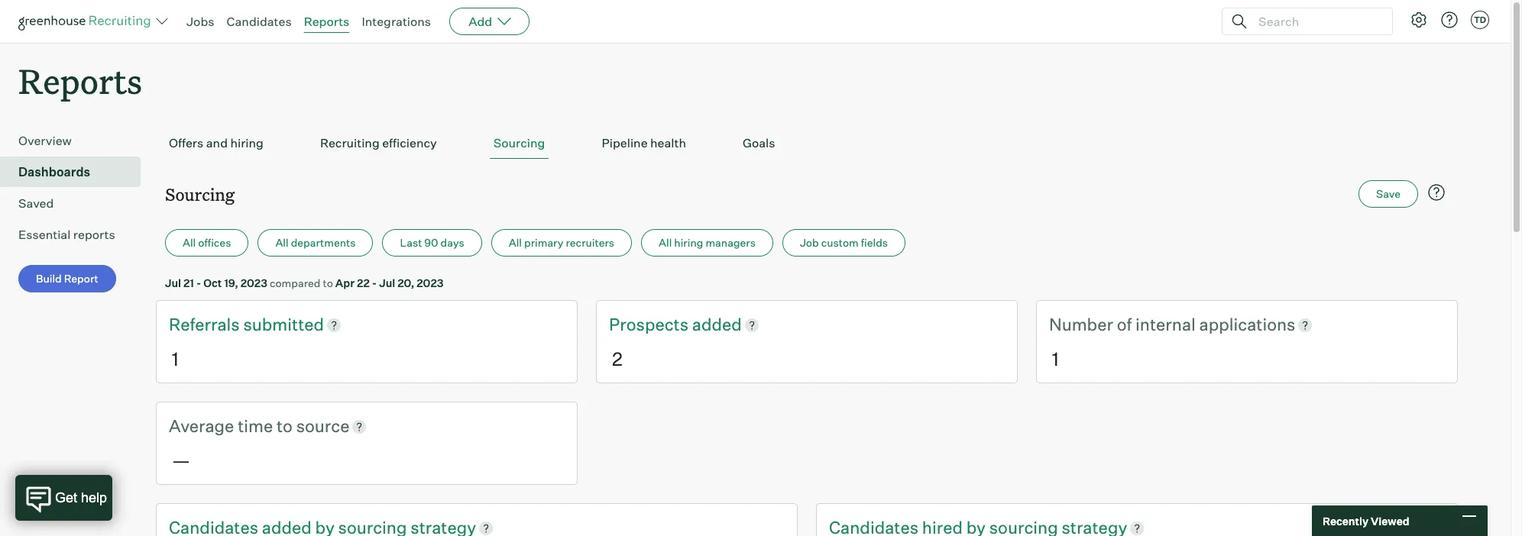 Task type: locate. For each thing, give the bounding box(es) containing it.
—
[[172, 449, 190, 472]]

1 horizontal spatial to
[[323, 277, 333, 290]]

all inside all hiring managers button
[[659, 236, 672, 249]]

all departments button
[[258, 229, 373, 257]]

0 horizontal spatial sourcing
[[165, 183, 235, 206]]

hiring right "and"
[[230, 135, 264, 151]]

compared
[[270, 277, 321, 290]]

1 vertical spatial reports
[[18, 58, 142, 103]]

primary
[[524, 236, 564, 249]]

all primary recruiters
[[509, 236, 615, 249]]

1
[[172, 348, 179, 371], [1052, 348, 1059, 371]]

sourcing button
[[490, 128, 549, 159]]

build report button
[[18, 265, 116, 293]]

recently viewed
[[1323, 515, 1410, 528]]

tab list containing offers and hiring
[[165, 128, 1449, 159]]

td
[[1474, 15, 1487, 25]]

reports right candidates at top left
[[304, 14, 350, 29]]

saved
[[18, 196, 54, 211]]

reports down greenhouse recruiting image
[[18, 58, 142, 103]]

tab list
[[165, 128, 1449, 159]]

all left "offices"
[[183, 236, 196, 249]]

submitted
[[243, 314, 324, 335]]

candidates link
[[227, 14, 292, 29]]

sourcing
[[494, 135, 545, 151], [165, 183, 235, 206]]

1 horizontal spatial reports
[[304, 14, 350, 29]]

added link
[[692, 313, 742, 337]]

-
[[196, 277, 201, 290], [372, 277, 377, 290]]

0 horizontal spatial to
[[277, 416, 293, 436]]

all left primary
[[509, 236, 522, 249]]

custom
[[821, 236, 859, 249]]

all
[[183, 236, 196, 249], [275, 236, 289, 249], [509, 236, 522, 249], [659, 236, 672, 249]]

0 horizontal spatial 1
[[172, 348, 179, 371]]

pipeline health button
[[598, 128, 690, 159]]

1 down 'referrals' link
[[172, 348, 179, 371]]

1 horizontal spatial hiring
[[674, 236, 703, 249]]

save
[[1377, 187, 1401, 200]]

2023 right the "20,"
[[417, 277, 444, 290]]

1 horizontal spatial jul
[[379, 277, 395, 290]]

0 vertical spatial hiring
[[230, 135, 264, 151]]

jobs link
[[186, 14, 214, 29]]

last
[[400, 236, 422, 249]]

2023 right 19,
[[241, 277, 267, 290]]

1 horizontal spatial 2023
[[417, 277, 444, 290]]

offers and hiring button
[[165, 128, 267, 159]]

oct
[[203, 277, 222, 290]]

reports
[[304, 14, 350, 29], [18, 58, 142, 103]]

to
[[323, 277, 333, 290], [277, 416, 293, 436]]

integrations
[[362, 14, 431, 29]]

all primary recruiters button
[[491, 229, 632, 257]]

integrations link
[[362, 14, 431, 29]]

last 90 days
[[400, 236, 465, 249]]

1 vertical spatial sourcing
[[165, 183, 235, 206]]

1 down "number"
[[1052, 348, 1059, 371]]

0 vertical spatial reports
[[304, 14, 350, 29]]

to right time
[[277, 416, 293, 436]]

to left apr at the left
[[323, 277, 333, 290]]

hiring left managers
[[674, 236, 703, 249]]

- right 22
[[372, 277, 377, 290]]

hiring
[[230, 135, 264, 151], [674, 236, 703, 249]]

2 1 from the left
[[1052, 348, 1059, 371]]

all left managers
[[659, 236, 672, 249]]

number
[[1049, 314, 1113, 335]]

td button
[[1471, 11, 1490, 29]]

added
[[692, 314, 742, 335]]

- right 21
[[196, 277, 201, 290]]

jul
[[165, 277, 181, 290], [379, 277, 395, 290]]

1 1 from the left
[[172, 348, 179, 371]]

greenhouse recruiting image
[[18, 12, 156, 31]]

0 horizontal spatial jul
[[165, 277, 181, 290]]

0 horizontal spatial 2023
[[241, 277, 267, 290]]

recruiting
[[320, 135, 380, 151]]

average time to
[[169, 416, 296, 436]]

time
[[238, 416, 273, 436]]

1 - from the left
[[196, 277, 201, 290]]

pipeline
[[602, 135, 648, 151]]

2 jul from the left
[[379, 277, 395, 290]]

4 all from the left
[[659, 236, 672, 249]]

0 horizontal spatial -
[[196, 277, 201, 290]]

all left departments
[[275, 236, 289, 249]]

22
[[357, 277, 370, 290]]

overview
[[18, 133, 72, 148]]

source
[[296, 416, 350, 436]]

1 horizontal spatial 1
[[1052, 348, 1059, 371]]

td button
[[1468, 8, 1493, 32]]

job custom fields button
[[783, 229, 906, 257]]

2 all from the left
[[275, 236, 289, 249]]

all departments
[[275, 236, 356, 249]]

all inside all departments button
[[275, 236, 289, 249]]

jul left the "20,"
[[379, 277, 395, 290]]

jul 21 - oct 19, 2023 compared to apr 22 - jul 20, 2023
[[165, 277, 444, 290]]

1 vertical spatial to
[[277, 416, 293, 436]]

offers
[[169, 135, 204, 151]]

0 horizontal spatial hiring
[[230, 135, 264, 151]]

1 horizontal spatial -
[[372, 277, 377, 290]]

essential
[[18, 227, 71, 242]]

all for all hiring managers
[[659, 236, 672, 249]]

jul left 21
[[165, 277, 181, 290]]

recently
[[1323, 515, 1369, 528]]

all for all departments
[[275, 236, 289, 249]]

1 2023 from the left
[[241, 277, 267, 290]]

0 vertical spatial sourcing
[[494, 135, 545, 151]]

all for all primary recruiters
[[509, 236, 522, 249]]

submitted link
[[243, 313, 324, 337]]

essential reports link
[[18, 226, 135, 244]]

1 horizontal spatial sourcing
[[494, 135, 545, 151]]

all inside all offices button
[[183, 236, 196, 249]]

2023
[[241, 277, 267, 290], [417, 277, 444, 290]]

1 all from the left
[[183, 236, 196, 249]]

3 all from the left
[[509, 236, 522, 249]]

and
[[206, 135, 228, 151]]

1 jul from the left
[[165, 277, 181, 290]]

all inside all primary recruiters button
[[509, 236, 522, 249]]

build
[[36, 272, 62, 285]]

health
[[650, 135, 686, 151]]



Task type: vqa. For each thing, say whether or not it's contained in the screenshot.
Goals
yes



Task type: describe. For each thing, give the bounding box(es) containing it.
candidates
[[227, 14, 292, 29]]

sourcing inside sourcing button
[[494, 135, 545, 151]]

report
[[64, 272, 98, 285]]

all hiring managers
[[659, 236, 756, 249]]

departments
[[291, 236, 356, 249]]

19,
[[224, 277, 238, 290]]

job custom fields
[[800, 236, 888, 249]]

of
[[1117, 314, 1132, 335]]

efficiency
[[382, 135, 437, 151]]

all offices button
[[165, 229, 249, 257]]

essential reports
[[18, 227, 115, 242]]

offices
[[198, 236, 231, 249]]

jobs
[[186, 14, 214, 29]]

faq image
[[1428, 184, 1446, 202]]

viewed
[[1371, 515, 1410, 528]]

internal
[[1136, 314, 1196, 335]]

reports link
[[304, 14, 350, 29]]

recruiters
[[566, 236, 615, 249]]

offers and hiring
[[169, 135, 264, 151]]

referrals link
[[169, 313, 243, 337]]

average
[[169, 416, 234, 436]]

saved link
[[18, 194, 135, 213]]

all offices
[[183, 236, 231, 249]]

referrals
[[169, 314, 243, 335]]

number of internal
[[1049, 314, 1200, 335]]

2
[[612, 348, 623, 371]]

job
[[800, 236, 819, 249]]

90
[[424, 236, 438, 249]]

recruiting efficiency
[[320, 135, 437, 151]]

recruiting efficiency button
[[316, 128, 441, 159]]

all hiring managers button
[[641, 229, 773, 257]]

20,
[[398, 277, 414, 290]]

last 90 days button
[[383, 229, 482, 257]]

2 2023 from the left
[[417, 277, 444, 290]]

add
[[469, 14, 492, 29]]

overview link
[[18, 132, 135, 150]]

apr
[[335, 277, 355, 290]]

2 - from the left
[[372, 277, 377, 290]]

dashboards link
[[18, 163, 135, 181]]

reports
[[73, 227, 115, 242]]

prospects
[[609, 314, 692, 335]]

pipeline health
[[602, 135, 686, 151]]

dashboards
[[18, 164, 90, 180]]

goals
[[743, 135, 775, 151]]

0 horizontal spatial reports
[[18, 58, 142, 103]]

add button
[[450, 8, 530, 35]]

Search text field
[[1255, 10, 1379, 32]]

hiring inside tab list
[[230, 135, 264, 151]]

prospects link
[[609, 313, 692, 337]]

applications
[[1200, 314, 1296, 335]]

0 vertical spatial to
[[323, 277, 333, 290]]

managers
[[706, 236, 756, 249]]

all for all offices
[[183, 236, 196, 249]]

21
[[183, 277, 194, 290]]

1 vertical spatial hiring
[[674, 236, 703, 249]]

build report
[[36, 272, 98, 285]]

configure image
[[1410, 11, 1428, 29]]

save button
[[1359, 181, 1418, 208]]

goals button
[[739, 128, 779, 159]]

fields
[[861, 236, 888, 249]]

days
[[441, 236, 465, 249]]



